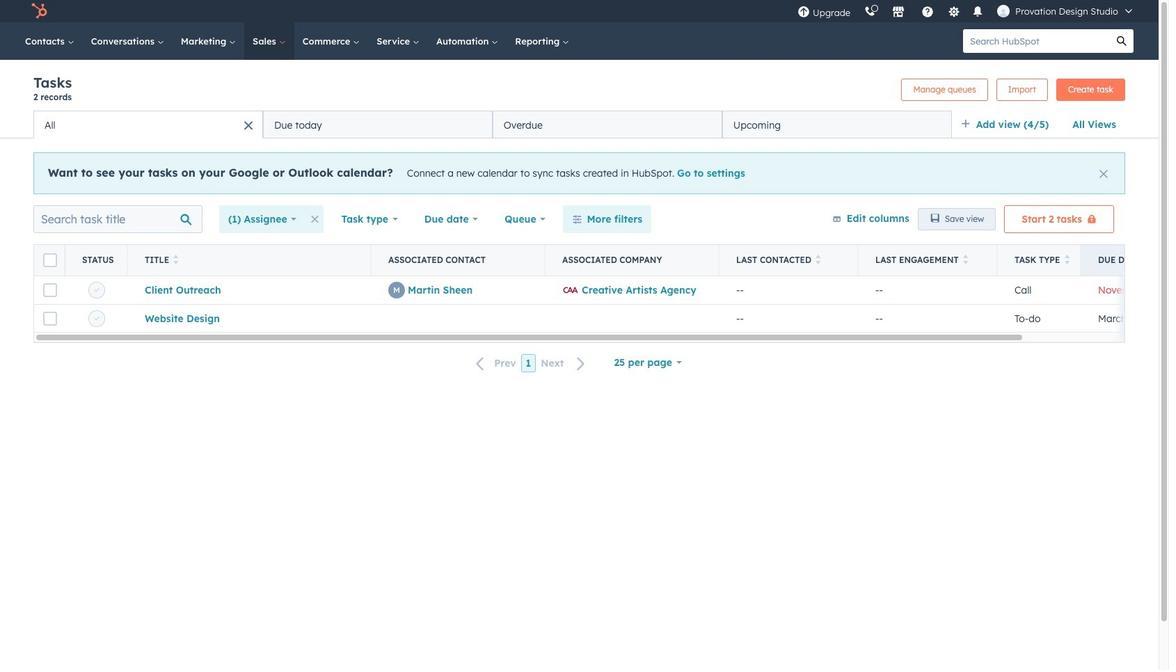 Task type: vqa. For each thing, say whether or not it's contained in the screenshot.
leftmost a
no



Task type: locate. For each thing, give the bounding box(es) containing it.
close image
[[1099, 170, 1108, 178]]

4 column header from the left
[[546, 245, 720, 276]]

0 horizontal spatial press to sort. image
[[173, 255, 179, 264]]

alert
[[33, 152, 1125, 194]]

0 vertical spatial task status: not completed image
[[94, 288, 100, 293]]

menu
[[791, 0, 1142, 22]]

banner
[[33, 74, 1125, 111]]

2 press to sort. image from the left
[[816, 255, 821, 264]]

3 press to sort. image from the left
[[963, 255, 968, 264]]

2 horizontal spatial press to sort. image
[[963, 255, 968, 264]]

1 press to sort. element from the left
[[173, 255, 179, 266]]

2 column header from the left
[[65, 245, 128, 276]]

press to sort. element
[[173, 255, 179, 266], [816, 255, 821, 266], [963, 255, 968, 266], [1064, 255, 1070, 266]]

pagination navigation
[[468, 354, 594, 373]]

press to sort. image
[[173, 255, 179, 264], [816, 255, 821, 264], [963, 255, 968, 264]]

column header
[[34, 245, 65, 276], [65, 245, 128, 276], [372, 245, 546, 276], [546, 245, 720, 276]]

2 task status: not completed image from the top
[[94, 316, 100, 321]]

Search task title search field
[[33, 205, 202, 233]]

james peterson image
[[997, 5, 1010, 17]]

1 vertical spatial task status: not completed image
[[94, 316, 100, 321]]

marketplaces image
[[892, 6, 905, 19]]

1 horizontal spatial press to sort. image
[[816, 255, 821, 264]]

2 press to sort. element from the left
[[816, 255, 821, 266]]

tab list
[[33, 111, 952, 138]]

task status: not completed image
[[94, 288, 100, 293], [94, 316, 100, 321]]

Search HubSpot search field
[[963, 29, 1110, 53]]



Task type: describe. For each thing, give the bounding box(es) containing it.
1 column header from the left
[[34, 245, 65, 276]]

3 press to sort. element from the left
[[963, 255, 968, 266]]

3 column header from the left
[[372, 245, 546, 276]]

1 press to sort. image from the left
[[173, 255, 179, 264]]

4 press to sort. element from the left
[[1064, 255, 1070, 266]]

press to sort. image
[[1064, 255, 1070, 264]]

1 task status: not completed image from the top
[[94, 288, 100, 293]]



